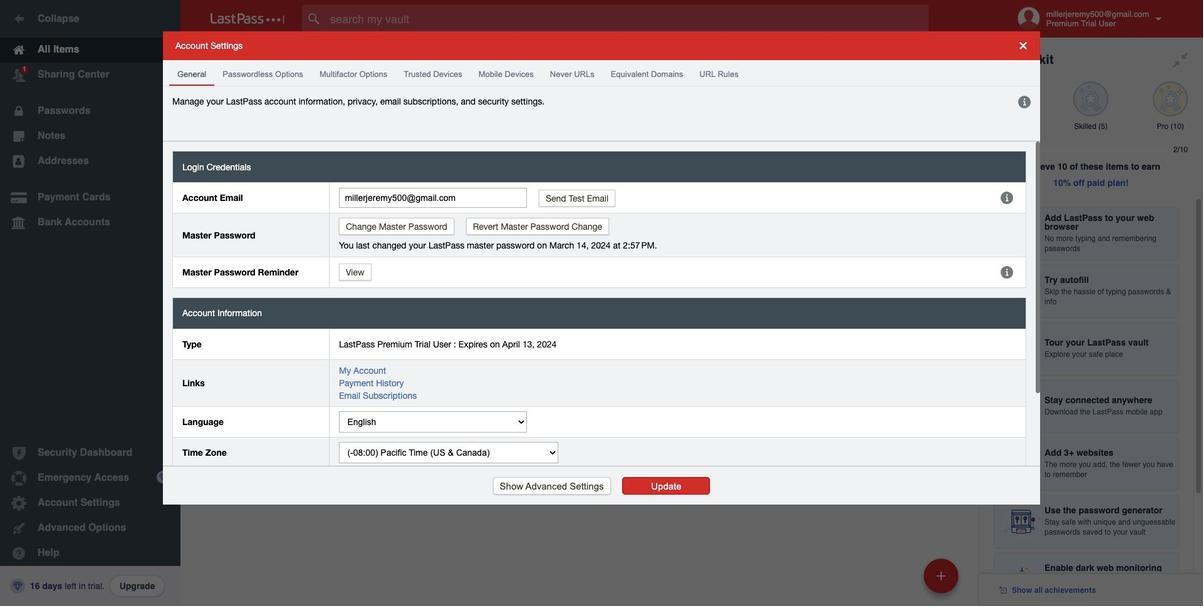 Task type: locate. For each thing, give the bounding box(es) containing it.
Search search field
[[302, 5, 953, 33]]

vault options navigation
[[181, 38, 979, 75]]

search my vault text field
[[302, 5, 953, 33]]



Task type: vqa. For each thing, say whether or not it's contained in the screenshot.
Vault options navigation
yes



Task type: describe. For each thing, give the bounding box(es) containing it.
main navigation navigation
[[0, 0, 181, 607]]

new item navigation
[[920, 555, 967, 607]]

new item image
[[937, 572, 946, 581]]

lastpass image
[[211, 13, 285, 24]]



